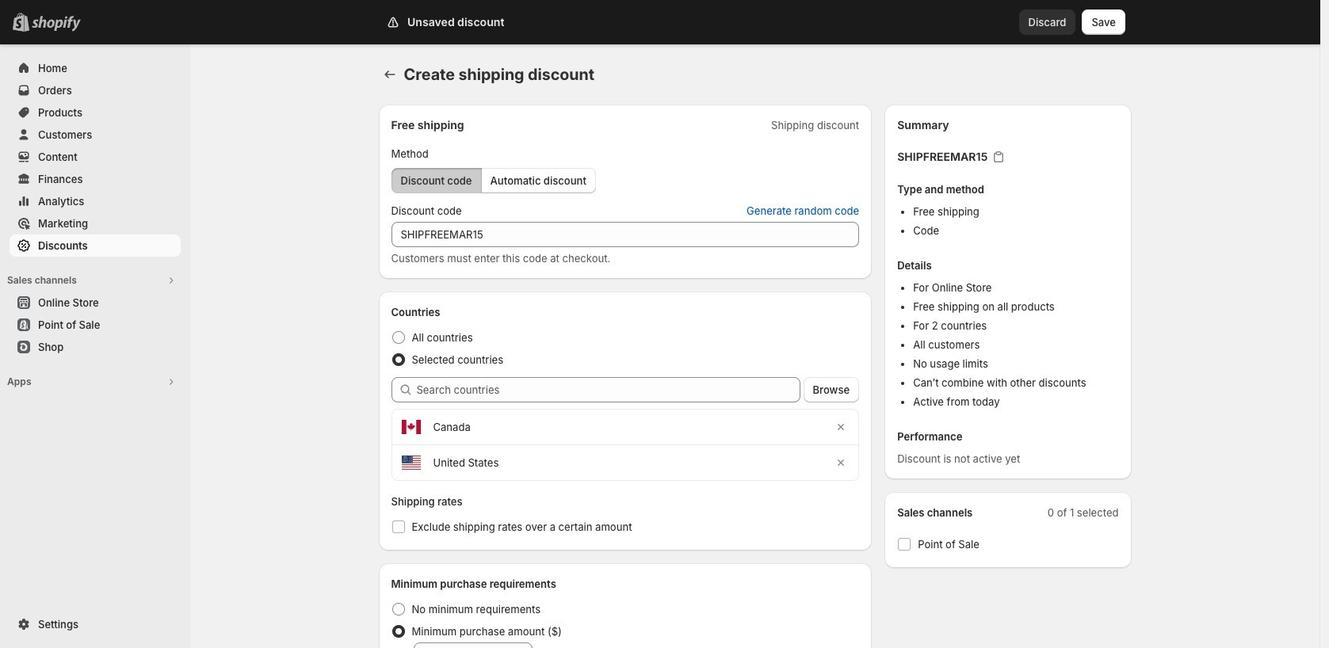 Task type: vqa. For each thing, say whether or not it's contained in the screenshot.
Test Store image
no



Task type: locate. For each thing, give the bounding box(es) containing it.
shopify image
[[32, 16, 81, 32]]

0.00 text field
[[435, 643, 533, 649]]

None text field
[[391, 222, 860, 247]]



Task type: describe. For each thing, give the bounding box(es) containing it.
Search countries text field
[[417, 378, 801, 403]]



